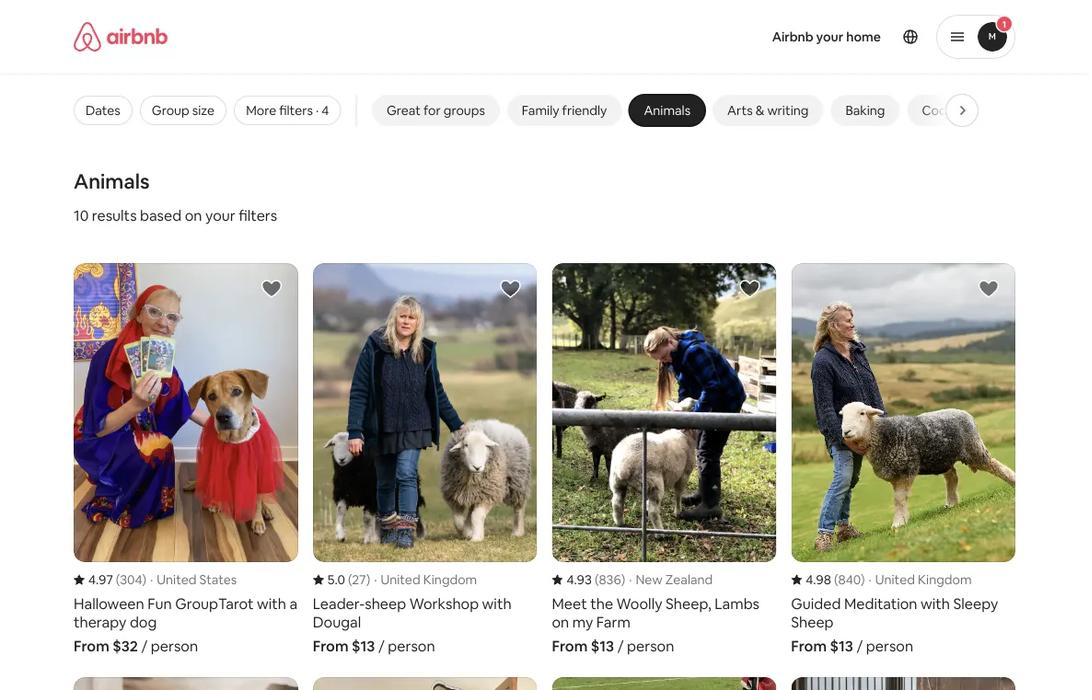 Task type: locate. For each thing, give the bounding box(es) containing it.
kingdom inside "leader-sheep workshop with dougal" group
[[423, 572, 477, 588]]

animals
[[643, 102, 690, 119], [74, 168, 150, 194]]

from for 5.0
[[313, 637, 349, 655]]

0 vertical spatial animals
[[643, 102, 690, 119]]

4.98
[[806, 572, 831, 588]]

$13 for 840
[[830, 637, 853, 655]]

·
[[316, 102, 319, 119], [150, 572, 153, 588], [374, 572, 377, 588], [629, 572, 632, 588], [869, 572, 872, 588]]

0 horizontal spatial $13
[[352, 637, 375, 655]]

3 person from the left
[[627, 637, 674, 655]]

· united states
[[150, 572, 237, 588]]

1 · united kingdom from the left
[[374, 572, 477, 588]]

guided meditation with sleepy sheep group
[[791, 263, 1015, 655]]

leader-sheep workshop with dougal group
[[313, 263, 537, 655]]

your inside profile element
[[816, 29, 843, 45]]

your
[[816, 29, 843, 45], [205, 206, 235, 225]]

person inside guided meditation with sleepy sheep group
[[866, 637, 913, 655]]

3 united from the left
[[875, 572, 915, 588]]

) right 4.98
[[861, 572, 865, 588]]

· right 304
[[150, 572, 153, 588]]

4.93 ( 836 )
[[567, 572, 625, 588]]

/ for 4.98 ( 840 )
[[857, 637, 863, 655]]

) right 5.0 at the left of the page
[[366, 572, 370, 588]]

( right 4.93
[[595, 572, 599, 588]]

2 / from the left
[[378, 637, 385, 655]]

from $13 / person down 840
[[791, 637, 913, 655]]

/
[[141, 637, 147, 655], [378, 637, 385, 655], [617, 637, 624, 655], [857, 637, 863, 655]]

( right 4.97
[[116, 572, 120, 588]]

( inside guided meditation with sleepy sheep group
[[834, 572, 838, 588]]

airbnb your home link
[[761, 17, 892, 56]]

/ inside guided meditation with sleepy sheep group
[[857, 637, 863, 655]]

1 united from the left
[[157, 572, 197, 588]]

your right on
[[205, 206, 235, 225]]

animals inside button
[[643, 102, 690, 119]]

) for 4.98 ( 840 )
[[861, 572, 865, 588]]

) inside guided meditation with sleepy sheep group
[[861, 572, 865, 588]]

kingdom for 4.98 ( 840 )
[[918, 572, 972, 588]]

2 person from the left
[[388, 637, 435, 655]]

/ for 4.97 ( 304 )
[[141, 637, 147, 655]]

1 horizontal spatial filters
[[279, 102, 313, 119]]

/ inside halloween fun grouptarot with a therapy dog "group"
[[141, 637, 147, 655]]

2 $13 from the left
[[591, 637, 614, 655]]

· left 4 on the top left
[[316, 102, 319, 119]]

( right 5.0 at the left of the page
[[348, 572, 352, 588]]

airbnb
[[772, 29, 813, 45]]

family
[[521, 102, 559, 119]]

$13
[[352, 637, 375, 655], [591, 637, 614, 655], [830, 637, 853, 655]]

great
[[386, 102, 420, 119]]

4 ) from the left
[[861, 572, 865, 588]]

animals left arts
[[643, 102, 690, 119]]

· inside meet the woolly sheep, lambs on my farm group
[[629, 572, 632, 588]]

) inside halloween fun grouptarot with a therapy dog "group"
[[142, 572, 146, 588]]

· right 27 on the left
[[374, 572, 377, 588]]

kingdom inside guided meditation with sleepy sheep group
[[918, 572, 972, 588]]

dates
[[86, 102, 120, 119]]

$13 inside meet the woolly sheep, lambs on my farm group
[[591, 637, 614, 655]]

( inside halloween fun grouptarot with a therapy dog "group"
[[116, 572, 120, 588]]

friendly
[[562, 102, 607, 119]]

save this experience image for 4.93 ( 836 )
[[739, 278, 761, 300]]

person for 4.93 ( 836 )
[[627, 637, 674, 655]]

· for 5.0 ( 27 )
[[374, 572, 377, 588]]

1 person from the left
[[151, 637, 198, 655]]

3 save this experience image from the left
[[739, 278, 761, 300]]

from down 5.0 at the left of the page
[[313, 637, 349, 655]]

0 horizontal spatial · united kingdom
[[374, 572, 477, 588]]

4
[[322, 102, 329, 119]]

more
[[246, 102, 276, 119]]

animals up "results"
[[74, 168, 150, 194]]

4.98 ( 840 )
[[806, 572, 865, 588]]

· united kingdom inside "leader-sheep workshop with dougal" group
[[374, 572, 477, 588]]

2 · united kingdom from the left
[[869, 572, 972, 588]]

&
[[755, 102, 764, 119]]

) for 4.93 ( 836 )
[[621, 572, 625, 588]]

( for 836
[[595, 572, 599, 588]]

· united kingdom right 840
[[869, 572, 972, 588]]

united
[[157, 572, 197, 588], [381, 572, 420, 588], [875, 572, 915, 588]]

$13 down 27 on the left
[[352, 637, 375, 655]]

from inside "leader-sheep workshop with dougal" group
[[313, 637, 349, 655]]

10 results based on your filters
[[74, 206, 277, 225]]

4 from from the left
[[791, 637, 827, 655]]

family friendly button
[[507, 95, 621, 126]]

· united kingdom inside guided meditation with sleepy sheep group
[[869, 572, 972, 588]]

) left new
[[621, 572, 625, 588]]

from inside guided meditation with sleepy sheep group
[[791, 637, 827, 655]]

united left states
[[157, 572, 197, 588]]

0 horizontal spatial animals
[[74, 168, 150, 194]]

2 ) from the left
[[366, 572, 370, 588]]

2 from $13 / person from the left
[[552, 637, 674, 655]]

0 horizontal spatial your
[[205, 206, 235, 225]]

2 horizontal spatial $13
[[830, 637, 853, 655]]

· inside guided meditation with sleepy sheep group
[[869, 572, 872, 588]]

1 from $13 / person from the left
[[313, 637, 435, 655]]

2 united from the left
[[381, 572, 420, 588]]

person
[[151, 637, 198, 655], [388, 637, 435, 655], [627, 637, 674, 655], [866, 637, 913, 655]]

filters right on
[[239, 206, 277, 225]]

1 horizontal spatial your
[[816, 29, 843, 45]]

3 from from the left
[[552, 637, 588, 655]]

1 $13 from the left
[[352, 637, 375, 655]]

) inside meet the woolly sheep, lambs on my farm group
[[621, 572, 625, 588]]

· for 4.97 ( 304 )
[[150, 572, 153, 588]]

from down 4.98
[[791, 637, 827, 655]]

· inside "leader-sheep workshop with dougal" group
[[374, 572, 377, 588]]

0 horizontal spatial kingdom
[[423, 572, 477, 588]]

$13 inside "leader-sheep workshop with dougal" group
[[352, 637, 375, 655]]

1 vertical spatial filters
[[239, 206, 277, 225]]

4 save this experience image from the left
[[978, 278, 1000, 300]]

cooking
[[921, 102, 971, 119]]

from $13 / person down 27 on the left
[[313, 637, 435, 655]]

person for 5.0 ( 27 )
[[388, 637, 435, 655]]

filters left 4 on the top left
[[279, 102, 313, 119]]

/ inside "leader-sheep workshop with dougal" group
[[378, 637, 385, 655]]

baking button
[[830, 95, 899, 126]]

on
[[185, 206, 202, 225]]

from $13 / person down 836
[[552, 637, 674, 655]]

) for 4.97 ( 304 )
[[142, 572, 146, 588]]

1 from from the left
[[74, 637, 109, 655]]

person for 4.98 ( 840 )
[[866, 637, 913, 655]]

$13 down 4.93 ( 836 )
[[591, 637, 614, 655]]

from $13 / person inside meet the woolly sheep, lambs on my farm group
[[552, 637, 674, 655]]

united right 27 on the left
[[381, 572, 420, 588]]

from inside halloween fun grouptarot with a therapy dog "group"
[[74, 637, 109, 655]]

· united kingdom
[[374, 572, 477, 588], [869, 572, 972, 588]]

person inside halloween fun grouptarot with a therapy dog "group"
[[151, 637, 198, 655]]

person inside "leader-sheep workshop with dougal" group
[[388, 637, 435, 655]]

1 horizontal spatial from $13 / person
[[552, 637, 674, 655]]

0 vertical spatial your
[[816, 29, 843, 45]]

4 ( from the left
[[834, 572, 838, 588]]

filters
[[279, 102, 313, 119], [239, 206, 277, 225]]

0 horizontal spatial united
[[157, 572, 197, 588]]

0 horizontal spatial filters
[[239, 206, 277, 225]]

1 vertical spatial animals
[[74, 168, 150, 194]]

· united kingdom right 27 on the left
[[374, 572, 477, 588]]

1 horizontal spatial kingdom
[[918, 572, 972, 588]]

( inside "leader-sheep workshop with dougal" group
[[348, 572, 352, 588]]

3 $13 from the left
[[830, 637, 853, 655]]

)
[[142, 572, 146, 588], [366, 572, 370, 588], [621, 572, 625, 588], [861, 572, 865, 588]]

4.93
[[567, 572, 592, 588]]

1 horizontal spatial animals
[[643, 102, 690, 119]]

united inside "leader-sheep workshop with dougal" group
[[381, 572, 420, 588]]

· united kingdom for 4.98 ( 840 )
[[869, 572, 972, 588]]

save this experience image inside halloween fun grouptarot with a therapy dog "group"
[[260, 278, 282, 300]]

2 kingdom from the left
[[918, 572, 972, 588]]

united for 4.98 ( 840 )
[[875, 572, 915, 588]]

2 ( from the left
[[348, 572, 352, 588]]

2 horizontal spatial united
[[875, 572, 915, 588]]

$13 down the 4.98 ( 840 )
[[830, 637, 853, 655]]

3 ) from the left
[[621, 572, 625, 588]]

united inside halloween fun grouptarot with a therapy dog "group"
[[157, 572, 197, 588]]

united right 840
[[875, 572, 915, 588]]

1 horizontal spatial · united kingdom
[[869, 572, 972, 588]]

0 horizontal spatial from $13 / person
[[313, 637, 435, 655]]

kingdom for 5.0 ( 27 )
[[423, 572, 477, 588]]

from $13 / person inside guided meditation with sleepy sheep group
[[791, 637, 913, 655]]

2 horizontal spatial from $13 / person
[[791, 637, 913, 655]]

4 person from the left
[[866, 637, 913, 655]]

2 save this experience image from the left
[[499, 278, 522, 300]]

1 kingdom from the left
[[423, 572, 477, 588]]

from left "$32"
[[74, 637, 109, 655]]

) right 4.97
[[142, 572, 146, 588]]

from for 4.97
[[74, 637, 109, 655]]

· left new
[[629, 572, 632, 588]]

baking
[[845, 102, 885, 119]]

( for 27
[[348, 572, 352, 588]]

your left home at the right of page
[[816, 29, 843, 45]]

/ inside meet the woolly sheep, lambs on my farm group
[[617, 637, 624, 655]]

(
[[116, 572, 120, 588], [348, 572, 352, 588], [595, 572, 599, 588], [834, 572, 838, 588]]

united inside guided meditation with sleepy sheep group
[[875, 572, 915, 588]]

from $32 / person
[[74, 637, 198, 655]]

· inside halloween fun grouptarot with a therapy dog "group"
[[150, 572, 153, 588]]

from down 4.93
[[552, 637, 588, 655]]

· united kingdom for 5.0 ( 27 )
[[374, 572, 477, 588]]

save this experience image inside guided meditation with sleepy sheep group
[[978, 278, 1000, 300]]

) for 5.0 ( 27 )
[[366, 572, 370, 588]]

3 ( from the left
[[595, 572, 599, 588]]

1 horizontal spatial united
[[381, 572, 420, 588]]

profile element
[[705, 0, 1015, 74]]

from $13 / person
[[313, 637, 435, 655], [552, 637, 674, 655], [791, 637, 913, 655]]

from $13 / person inside "leader-sheep workshop with dougal" group
[[313, 637, 435, 655]]

1 ( from the left
[[116, 572, 120, 588]]

rating 4.93 out of 5; 836 reviews image
[[552, 572, 625, 588]]

) inside "leader-sheep workshop with dougal" group
[[366, 572, 370, 588]]

more filters · 4
[[246, 102, 329, 119]]

· right 840
[[869, 572, 872, 588]]

family friendly
[[521, 102, 607, 119]]

( for 840
[[834, 572, 838, 588]]

2 from from the left
[[313, 637, 349, 655]]

$13 inside guided meditation with sleepy sheep group
[[830, 637, 853, 655]]

1 / from the left
[[141, 637, 147, 655]]

1 save this experience image from the left
[[260, 278, 282, 300]]

from
[[74, 637, 109, 655], [313, 637, 349, 655], [552, 637, 588, 655], [791, 637, 827, 655]]

3 from $13 / person from the left
[[791, 637, 913, 655]]

person inside meet the woolly sheep, lambs on my farm group
[[627, 637, 674, 655]]

1 ) from the left
[[142, 572, 146, 588]]

( inside meet the woolly sheep, lambs on my farm group
[[595, 572, 599, 588]]

( right 4.98
[[834, 572, 838, 588]]

save this experience image
[[260, 278, 282, 300], [499, 278, 522, 300], [739, 278, 761, 300], [978, 278, 1000, 300]]

kingdom
[[423, 572, 477, 588], [918, 572, 972, 588]]

3 / from the left
[[617, 637, 624, 655]]

4 / from the left
[[857, 637, 863, 655]]

from inside meet the woolly sheep, lambs on my farm group
[[552, 637, 588, 655]]

united for 4.97 ( 304 )
[[157, 572, 197, 588]]

from $13 / person for 840
[[791, 637, 913, 655]]

1 horizontal spatial $13
[[591, 637, 614, 655]]



Task type: vqa. For each thing, say whether or not it's contained in the screenshot.
1st Privacy from right
no



Task type: describe. For each thing, give the bounding box(es) containing it.
size
[[192, 102, 215, 119]]

save this experience image for 4.98 ( 840 )
[[978, 278, 1000, 300]]

· new zealand
[[629, 572, 713, 588]]

meet the woolly sheep, lambs on my farm group
[[552, 263, 776, 655]]

$32
[[113, 637, 138, 655]]

1
[[1002, 18, 1006, 30]]

halloween fun grouptarot with a therapy dog group
[[74, 263, 298, 655]]

arts & writing element
[[727, 102, 808, 119]]

arts & writing
[[727, 102, 808, 119]]

/ for 5.0 ( 27 )
[[378, 637, 385, 655]]

arts
[[727, 102, 752, 119]]

5.0
[[327, 572, 345, 588]]

10
[[74, 206, 89, 225]]

based
[[140, 206, 182, 225]]

animals element
[[643, 102, 690, 119]]

27
[[352, 572, 366, 588]]

rating 4.98 out of 5; 840 reviews image
[[791, 572, 865, 588]]

group size button
[[140, 96, 227, 125]]

arts & writing button
[[712, 95, 823, 126]]

cooking element
[[921, 102, 971, 119]]

cooking button
[[907, 95, 986, 126]]

results
[[92, 206, 137, 225]]

person for 4.97 ( 304 )
[[151, 637, 198, 655]]

zealand
[[665, 572, 713, 588]]

writing
[[767, 102, 808, 119]]

rating 5.0 out of 5; 27 reviews image
[[313, 572, 370, 588]]

from $13 / person for 836
[[552, 637, 674, 655]]

1 button
[[936, 15, 1015, 59]]

$13 for 27
[[352, 637, 375, 655]]

save this experience image for 4.97 ( 304 )
[[260, 278, 282, 300]]

home
[[846, 29, 881, 45]]

for
[[423, 102, 440, 119]]

group size
[[152, 102, 215, 119]]

4.97 ( 304 )
[[88, 572, 146, 588]]

group
[[152, 102, 189, 119]]

/ for 4.93 ( 836 )
[[617, 637, 624, 655]]

airbnb your home
[[772, 29, 881, 45]]

$13 for 836
[[591, 637, 614, 655]]

great for groups button
[[371, 95, 499, 126]]

· for 4.93 ( 836 )
[[629, 572, 632, 588]]

baking element
[[845, 102, 885, 119]]

from for 4.93
[[552, 637, 588, 655]]

rating 4.97 out of 5; 304 reviews image
[[74, 572, 146, 588]]

from for 4.98
[[791, 637, 827, 655]]

· for 4.98 ( 840 )
[[869, 572, 872, 588]]

united for 5.0 ( 27 )
[[381, 572, 420, 588]]

840
[[838, 572, 861, 588]]

groups
[[443, 102, 485, 119]]

304
[[120, 572, 142, 588]]

dates button
[[74, 96, 132, 125]]

from $13 / person for 27
[[313, 637, 435, 655]]

5.0 ( 27 )
[[327, 572, 370, 588]]

836
[[599, 572, 621, 588]]

states
[[199, 572, 237, 588]]

0 vertical spatial filters
[[279, 102, 313, 119]]

great for groups element
[[386, 102, 485, 119]]

new
[[636, 572, 662, 588]]

family friendly element
[[521, 102, 607, 119]]

1 vertical spatial your
[[205, 206, 235, 225]]

( for 304
[[116, 572, 120, 588]]

great for groups
[[386, 102, 485, 119]]

save this experience image for 5.0 ( 27 )
[[499, 278, 522, 300]]

4.97
[[88, 572, 113, 588]]

animals button
[[629, 95, 705, 126]]



